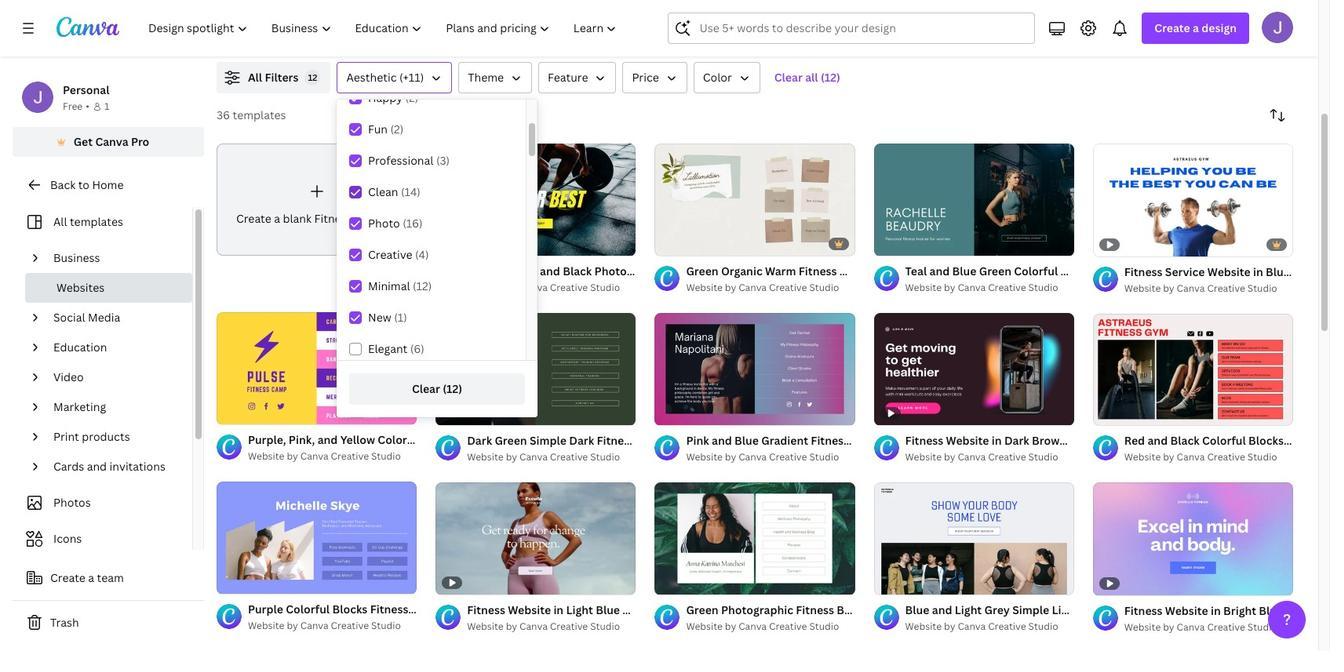 Task type: describe. For each thing, give the bounding box(es) containing it.
red and black colorful blocks fitness b link
[[1124, 433, 1330, 450]]

studio inside pink and blue gradient fitness bio-link website website by canva creative studio
[[809, 450, 839, 464]]

color
[[703, 70, 732, 85]]

by inside the blue and light grey simple light fitness service website website by canva creative studio
[[944, 620, 955, 634]]

(12) inside button
[[821, 70, 840, 85]]

studio inside red and black colorful blocks fitness b website by canva creative studio
[[1248, 451, 1277, 464]]

green photographic fitness bio-link website website by canva creative studio
[[686, 602, 927, 633]]

canva inside green photographic fitness bio-link website website by canva creative studio
[[739, 620, 767, 633]]

bright yellow and black photographic fitness service website website by canva creative studio
[[467, 264, 796, 294]]

professional
[[368, 153, 434, 168]]

templates for all templates
[[70, 214, 123, 229]]

(16)
[[403, 216, 423, 231]]

warm
[[765, 264, 796, 279]]

print products link
[[47, 422, 183, 452]]

pu
[[1321, 604, 1330, 618]]

link inside pink and blue gradient fitness bio-link website website by canva creative studio
[[874, 433, 896, 448]]

fitness website in bright blue bright pu link
[[1124, 603, 1330, 620]]

of for blue and light grey simple light fitness service website
[[892, 576, 900, 588]]

website by canva creative studio link for fitness website in bright blue bright pu
[[1124, 620, 1293, 636]]

1 for blue
[[885, 576, 889, 588]]

create for create a blank fitness website
[[236, 211, 271, 226]]

create a team
[[50, 571, 124, 585]]

(14)
[[401, 184, 421, 199]]

creative inside fitness website in bright blue bright pu website by canva creative studio
[[1207, 621, 1245, 634]]

1 of 6 for teal
[[885, 237, 908, 249]]

bio- inside pink and blue gradient fitness bio-link website website by canva creative studio
[[852, 433, 874, 448]]

a for design
[[1193, 20, 1199, 35]]

studio inside 'bright yellow and black photographic fitness service website website by canva creative studio'
[[590, 281, 620, 294]]

grey
[[985, 603, 1010, 618]]

feature
[[548, 70, 588, 85]]

price
[[632, 70, 659, 85]]

blue inside the blue and light grey simple light fitness service website website by canva creative studio
[[905, 603, 930, 618]]

(6)
[[410, 341, 424, 356]]

red and black colorful blocks fitness bio-link website image
[[1093, 313, 1293, 426]]

dark green simple dark fitness bio-link website website by canva creative studio
[[467, 433, 727, 464]]

fitness inside purple colorful blocks fitness bio-link website website by canva creative studio
[[370, 602, 408, 617]]

bio- inside purple colorful blocks fitness bio-link website website by canva creative studio
[[411, 602, 433, 617]]

bright inside 'bright yellow and black photographic fitness service website website by canva creative studio'
[[467, 264, 500, 279]]

by inside teal and blue green colorful blocks fitness service website website by canva creative studio
[[944, 281, 955, 294]]

business link
[[47, 243, 183, 273]]

green photographic fitness bio-link website link
[[686, 602, 927, 619]]

creative inside green photographic fitness bio-link website website by canva creative studio
[[769, 620, 807, 633]]

neon
[[1069, 434, 1098, 448]]

organic
[[721, 264, 763, 279]]

1 of 6 for blue
[[885, 576, 908, 588]]

clean (14)
[[368, 184, 421, 199]]

link inside green organic warm fitness bio-link website website by canva creative studio
[[861, 264, 884, 279]]

canva inside fitness website in bright blue bright pu website by canva creative studio
[[1177, 621, 1205, 634]]

aesthetic (+11)
[[346, 70, 424, 85]]

media
[[88, 310, 120, 325]]

photo
[[368, 216, 400, 231]]

creative inside green organic warm fitness bio-link website website by canva creative studio
[[769, 281, 807, 294]]

education
[[53, 340, 107, 355]]

home
[[92, 177, 124, 192]]

dark green simple dark fitness bio-link website image
[[436, 313, 636, 425]]

service inside fitness service website in blue and wh website by canva creative studio
[[1165, 264, 1205, 279]]

website by canva creative studio link for dark green simple dark fitness bio-link website
[[467, 450, 636, 465]]

green inside green photographic fitness bio-link website website by canva creative studio
[[686, 602, 719, 617]]

fitness website in bright blue bright pu website by canva creative studio
[[1124, 604, 1330, 634]]

create a blank fitness website element
[[217, 144, 417, 256]]

website inside red and black colorful blocks fitness b website by canva creative studio
[[1124, 451, 1161, 464]]

blue inside pink and blue gradient fitness bio-link website website by canva creative studio
[[735, 433, 759, 448]]

and for pink and blue gradient fitness bio-link website website by canva creative studio
[[712, 433, 732, 448]]

photographic inside green photographic fitness bio-link website website by canva creative studio
[[721, 602, 793, 617]]

fitness inside fitness service website in blue and wh website by canva creative studio
[[1124, 264, 1163, 279]]

yellow
[[503, 264, 537, 279]]

Sort by button
[[1262, 100, 1293, 131]]

website by canva creative studio link for teal and blue green colorful blocks fitness service website
[[905, 280, 1074, 296]]

blue inside teal and blue green colorful blocks fitness service website website by canva creative studio
[[952, 264, 977, 279]]

get
[[74, 134, 93, 149]]

photos link
[[22, 488, 183, 518]]

link inside green photographic fitness bio-link website website by canva creative studio
[[859, 602, 881, 617]]

get canva pro button
[[13, 127, 204, 157]]

fitness inside the blue and light grey simple light fitness service website website by canva creative studio
[[1082, 603, 1120, 618]]

dark for fitness
[[1004, 434, 1029, 448]]

happy
[[368, 90, 403, 105]]

photo (16)
[[368, 216, 423, 231]]

aesthetic
[[346, 70, 397, 85]]

green inside the dark green simple dark fitness bio-link website website by canva creative studio
[[495, 433, 527, 448]]

canva inside button
[[95, 134, 128, 149]]

video link
[[47, 363, 183, 392]]

clear (12)
[[412, 381, 462, 396]]

link inside purple colorful blocks fitness bio-link website website by canva creative studio
[[433, 602, 455, 617]]

creative inside fitness service website in blue and wh website by canva creative studio
[[1207, 281, 1245, 295]]

0 vertical spatial 1
[[104, 100, 109, 113]]

price button
[[623, 62, 687, 93]]

pink and blue gradient fitness bio-link website image
[[655, 313, 855, 425]]

new (1)
[[368, 310, 407, 325]]

blocks inside red and black colorful blocks fitness b website by canva creative studio
[[1249, 434, 1284, 448]]

canva inside the blue and light grey simple light fitness service website website by canva creative studio
[[958, 620, 986, 634]]

creative inside red and black colorful blocks fitness b website by canva creative studio
[[1207, 451, 1245, 464]]

team
[[97, 571, 124, 585]]

service inside 'bright yellow and black photographic fitness service website website by canva creative studio'
[[710, 264, 750, 279]]

service inside the blue and light grey simple light fitness service website website by canva creative studio
[[1122, 603, 1162, 618]]

12
[[308, 71, 317, 83]]

red and black colorful blocks fitness b website by canva creative studio
[[1124, 434, 1330, 464]]

1 light from the left
[[955, 603, 982, 618]]

(2) for happy (2)
[[405, 90, 419, 105]]

website by canva creative studio link for blue and light grey simple light fitness service website
[[905, 619, 1074, 635]]

2 light from the left
[[1052, 603, 1079, 618]]

(2) for fun (2)
[[390, 122, 404, 137]]

brown
[[1032, 434, 1067, 448]]

filters
[[265, 70, 299, 85]]

websites
[[57, 280, 105, 295]]

professional (3)
[[368, 153, 450, 168]]

creative inside the dark green simple dark fitness bio-link website website by canva creative studio
[[550, 450, 588, 464]]

website by canva creative studio link for green photographic fitness bio-link website
[[686, 619, 855, 635]]

pro
[[131, 134, 149, 149]]

bio- inside green photographic fitness bio-link website website by canva creative studio
[[837, 602, 859, 617]]

elegant
[[368, 341, 408, 356]]

jacob simon image
[[1262, 12, 1293, 43]]

canva inside 'bright yellow and black photographic fitness service website website by canva creative studio'
[[520, 281, 548, 294]]

free
[[63, 100, 83, 113]]

top level navigation element
[[138, 13, 631, 44]]

purple colorful blocks fitness bio-link website image
[[217, 482, 417, 595]]

create a design
[[1155, 20, 1237, 35]]

aesthetic (+11) button
[[337, 62, 452, 93]]

personal
[[63, 82, 109, 97]]

by inside the dark green simple dark fitness bio-link website website by canva creative studio
[[506, 450, 517, 464]]

(12) for clear (12)
[[443, 381, 462, 396]]

theme button
[[459, 62, 532, 93]]

cards and invitations link
[[47, 452, 183, 482]]

green inside green organic warm fitness bio-link website website by canva creative studio
[[686, 264, 719, 279]]

minimal
[[368, 279, 410, 294]]

green organic warm fitness bio-link website website by canva creative studio
[[686, 264, 929, 294]]

fitness inside the create a blank fitness website element
[[314, 211, 352, 226]]

pink and blue gradient fitness bio-link website website by canva creative studio
[[686, 433, 941, 464]]

business
[[53, 250, 100, 265]]

by inside fitness service website in blue and wh website by canva creative studio
[[1163, 281, 1175, 295]]

purple colorful blocks fitness bio-link website link
[[248, 601, 501, 619]]

create a design button
[[1142, 13, 1249, 44]]

colorful inside purple colorful blocks fitness bio-link website website by canva creative studio
[[286, 602, 330, 617]]

0 horizontal spatial dark
[[467, 433, 492, 448]]

creative inside pink and blue gradient fitness bio-link website website by canva creative studio
[[769, 450, 807, 464]]

teal
[[905, 264, 927, 279]]

all filters
[[248, 70, 299, 85]]

12 filter options selected element
[[305, 70, 321, 86]]

pink inside pink and blue gradient fitness bio-link website website by canva creative studio
[[686, 433, 709, 448]]

canva inside fitness website in dark brown neon pink gradients style website by canva creative studio
[[958, 451, 986, 464]]

creative inside the blue and light grey simple light fitness service website website by canva creative studio
[[988, 620, 1026, 634]]

fitness website in dark brown neon pink gradients style link
[[905, 433, 1208, 450]]

canva inside green organic warm fitness bio-link website website by canva creative studio
[[739, 281, 767, 294]]

black inside red and black colorful blocks fitness b website by canva creative studio
[[1170, 434, 1200, 448]]

invitations
[[110, 459, 165, 474]]

by inside green photographic fitness bio-link website website by canva creative studio
[[725, 620, 736, 633]]

1 horizontal spatial bright
[[1224, 604, 1256, 618]]

website by canva creative studio link for green organic warm fitness bio-link website
[[686, 280, 855, 296]]

fitness service website in blue and wh link
[[1124, 263, 1330, 281]]

blocks inside teal and blue green colorful blocks fitness service website website by canva creative studio
[[1061, 264, 1096, 279]]

color button
[[694, 62, 760, 93]]

red
[[1124, 434, 1145, 448]]

canva inside pink and blue gradient fitness bio-link website website by canva creative studio
[[739, 450, 767, 464]]

green organic warm fitness bio-link website image
[[655, 143, 855, 256]]

creative inside 'bright yellow and black photographic fitness service website website by canva creative studio'
[[550, 281, 588, 294]]

design
[[1202, 20, 1237, 35]]

marketing
[[53, 399, 106, 414]]

a for blank
[[274, 211, 280, 226]]

•
[[86, 100, 89, 113]]

new
[[368, 310, 391, 325]]

and for teal and blue green colorful blocks fitness service website website by canva creative studio
[[930, 264, 950, 279]]

studio inside the blue and light grey simple light fitness service website website by canva creative studio
[[1029, 620, 1058, 634]]

creative inside fitness website in dark brown neon pink gradients style website by canva creative studio
[[988, 451, 1026, 464]]

dark for dark
[[569, 433, 594, 448]]

green inside teal and blue green colorful blocks fitness service website website by canva creative studio
[[979, 264, 1012, 279]]

education link
[[47, 333, 183, 363]]

purple
[[248, 602, 283, 617]]

by inside red and black colorful blocks fitness b website by canva creative studio
[[1163, 451, 1175, 464]]

happy (2)
[[368, 90, 419, 105]]

purple colorful blocks fitness bio-link website website by canva creative studio
[[248, 602, 501, 633]]

studio inside green photographic fitness bio-link website website by canva creative studio
[[809, 620, 839, 633]]



Task type: locate. For each thing, give the bounding box(es) containing it.
and inside the blue and light grey simple light fitness service website website by canva creative studio
[[932, 603, 952, 618]]

products
[[82, 429, 130, 444]]

blue
[[952, 264, 977, 279], [1266, 264, 1290, 279], [735, 433, 759, 448], [905, 603, 930, 618], [1259, 604, 1283, 618]]

light left grey
[[955, 603, 982, 618]]

2 horizontal spatial bright
[[1286, 604, 1319, 618]]

fitness inside fitness website in dark brown neon pink gradients style website by canva creative studio
[[905, 434, 944, 448]]

0 horizontal spatial (12)
[[413, 279, 432, 294]]

print
[[53, 429, 79, 444]]

1 of 6 link for light
[[874, 483, 1074, 595]]

create left the blank
[[236, 211, 271, 226]]

2 vertical spatial create
[[50, 571, 85, 585]]

clear left "all"
[[774, 70, 803, 85]]

and inside pink and blue gradient fitness bio-link website website by canva creative studio
[[712, 433, 732, 448]]

black inside 'bright yellow and black photographic fitness service website website by canva creative studio'
[[563, 264, 592, 279]]

0 vertical spatial colorful
[[1014, 264, 1058, 279]]

all
[[248, 70, 262, 85], [53, 214, 67, 229]]

1 for teal
[[885, 237, 889, 249]]

2 horizontal spatial colorful
[[1202, 434, 1246, 448]]

light right grey
[[1052, 603, 1079, 618]]

all down back on the left of page
[[53, 214, 67, 229]]

colorful inside teal and blue green colorful blocks fitness service website website by canva creative studio
[[1014, 264, 1058, 279]]

1 horizontal spatial photographic
[[721, 602, 793, 617]]

1 6 from the top
[[902, 237, 908, 249]]

blue and light grey simple light fitness service website image
[[874, 483, 1074, 595]]

1 vertical spatial in
[[992, 434, 1002, 448]]

of
[[892, 237, 900, 249], [892, 576, 900, 588]]

blue and light grey simple light fitness service website website by canva creative studio
[[905, 603, 1208, 634]]

1 of from the top
[[892, 237, 900, 249]]

create inside create a design dropdown button
[[1155, 20, 1190, 35]]

canva inside purple colorful blocks fitness bio-link website website by canva creative studio
[[300, 619, 329, 633]]

1 horizontal spatial a
[[274, 211, 280, 226]]

2 6 from the top
[[902, 576, 908, 588]]

marketing link
[[47, 392, 183, 422]]

1 vertical spatial a
[[274, 211, 280, 226]]

blue inside fitness website in bright blue bright pu website by canva creative studio
[[1259, 604, 1283, 618]]

blank
[[283, 211, 312, 226]]

fitness website in dark brown neon pink gradients style website by canva creative studio
[[905, 434, 1208, 464]]

6 for blue
[[902, 576, 908, 588]]

0 vertical spatial simple
[[530, 433, 567, 448]]

get canva pro
[[74, 134, 149, 149]]

0 horizontal spatial bright
[[467, 264, 500, 279]]

1 horizontal spatial colorful
[[1014, 264, 1058, 279]]

a left the blank
[[274, 211, 280, 226]]

creative inside teal and blue green colorful blocks fitness service website website by canva creative studio
[[988, 281, 1026, 294]]

back to home link
[[13, 170, 204, 201]]

social media
[[53, 310, 120, 325]]

website by canva creative studio link for fitness service website in blue and wh
[[1124, 281, 1293, 296]]

1 horizontal spatial all
[[248, 70, 262, 85]]

36 templates
[[217, 108, 286, 122]]

website by canva creative studio link for pink and blue gradient fitness bio-link website
[[686, 450, 855, 465]]

minimal (12)
[[368, 279, 432, 294]]

pink inside fitness website in dark brown neon pink gradients style website by canva creative studio
[[1100, 434, 1123, 448]]

create for create a design
[[1155, 20, 1190, 35]]

0 vertical spatial blocks
[[1061, 264, 1096, 279]]

all
[[805, 70, 818, 85]]

creative
[[368, 247, 412, 262], [550, 281, 588, 294], [769, 281, 807, 294], [988, 281, 1026, 294], [1207, 281, 1245, 295], [331, 450, 369, 463], [550, 450, 588, 464], [769, 450, 807, 464], [988, 451, 1026, 464], [1207, 451, 1245, 464], [331, 619, 369, 633], [769, 620, 807, 633], [550, 620, 588, 634], [988, 620, 1026, 634], [1207, 621, 1245, 634]]

teal and blue green colorful blocks fitness service website link
[[905, 263, 1225, 280]]

2 vertical spatial a
[[88, 571, 94, 585]]

photographic inside 'bright yellow and black photographic fitness service website website by canva creative studio'
[[595, 264, 667, 279]]

and left wh
[[1293, 264, 1313, 279]]

simple inside the blue and light grey simple light fitness service website website by canva creative studio
[[1013, 603, 1049, 618]]

1 vertical spatial clear
[[412, 381, 440, 396]]

fitness inside pink and blue gradient fitness bio-link website website by canva creative studio
[[811, 433, 849, 448]]

green photographic fitness bio-link website image
[[655, 482, 855, 595]]

1 horizontal spatial pink
[[1100, 434, 1123, 448]]

in for fitness website in bright blue bright pu
[[1211, 604, 1221, 618]]

0 horizontal spatial (2)
[[390, 122, 404, 137]]

1 vertical spatial website by canva creative studio
[[467, 620, 620, 634]]

colorful
[[1014, 264, 1058, 279], [1202, 434, 1246, 448], [286, 602, 330, 617]]

studio inside teal and blue green colorful blocks fitness service website website by canva creative studio
[[1029, 281, 1058, 294]]

1 vertical spatial blocks
[[1249, 434, 1284, 448]]

1 vertical spatial colorful
[[1202, 434, 1246, 448]]

by
[[506, 281, 517, 294], [725, 281, 736, 294], [944, 281, 955, 294], [1163, 281, 1175, 295], [287, 450, 298, 463], [506, 450, 517, 464], [725, 450, 736, 464], [944, 451, 955, 464], [1163, 451, 1175, 464], [287, 619, 298, 633], [725, 620, 736, 633], [506, 620, 517, 634], [944, 620, 955, 634], [1163, 621, 1175, 634]]

1 horizontal spatial templates
[[233, 108, 286, 122]]

1 horizontal spatial dark
[[569, 433, 594, 448]]

clear down (6)
[[412, 381, 440, 396]]

0 horizontal spatial all
[[53, 214, 67, 229]]

0 horizontal spatial light
[[955, 603, 982, 618]]

0 vertical spatial of
[[892, 237, 900, 249]]

canva
[[95, 134, 128, 149], [520, 281, 548, 294], [739, 281, 767, 294], [958, 281, 986, 294], [1177, 281, 1205, 295], [300, 450, 329, 463], [520, 450, 548, 464], [739, 450, 767, 464], [958, 451, 986, 464], [1177, 451, 1205, 464], [300, 619, 329, 633], [739, 620, 767, 633], [520, 620, 548, 634], [958, 620, 986, 634], [1177, 621, 1205, 634]]

trash link
[[13, 607, 204, 639]]

bright yellow and black photographic fitness service website image
[[436, 143, 636, 256]]

dark inside fitness website in dark brown neon pink gradients style website by canva creative studio
[[1004, 434, 1029, 448]]

1 vertical spatial (2)
[[390, 122, 404, 137]]

1 vertical spatial templates
[[70, 214, 123, 229]]

0 vertical spatial photographic
[[595, 264, 667, 279]]

0 vertical spatial 1 of 6 link
[[874, 143, 1074, 256]]

studio inside the dark green simple dark fitness bio-link website website by canva creative studio
[[590, 450, 620, 464]]

36
[[217, 108, 230, 122]]

all left filters
[[248, 70, 262, 85]]

black right "red"
[[1170, 434, 1200, 448]]

website by canva creative studio
[[248, 450, 401, 463], [467, 620, 620, 634]]

2 vertical spatial (12)
[[443, 381, 462, 396]]

(2) right fun
[[390, 122, 404, 137]]

creative (4)
[[368, 247, 429, 262]]

canva inside the dark green simple dark fitness bio-link website website by canva creative studio
[[520, 450, 548, 464]]

and right "yellow"
[[540, 264, 560, 279]]

0 horizontal spatial in
[[992, 434, 1002, 448]]

simple down the dark green simple dark fitness bio-link website image
[[530, 433, 567, 448]]

0 vertical spatial create
[[1155, 20, 1190, 35]]

create inside the create a blank fitness website element
[[236, 211, 271, 226]]

by inside 'bright yellow and black photographic fitness service website website by canva creative studio'
[[506, 281, 517, 294]]

icons link
[[22, 524, 183, 554]]

in inside fitness website in bright blue bright pu website by canva creative studio
[[1211, 604, 1221, 618]]

clear for clear all (12)
[[774, 70, 803, 85]]

fitness inside 'bright yellow and black photographic fitness service website website by canva creative studio'
[[669, 264, 708, 279]]

link
[[861, 264, 884, 279], [660, 433, 682, 448], [874, 433, 896, 448], [433, 602, 455, 617], [859, 602, 881, 617]]

social media link
[[47, 303, 183, 333]]

clear (12) button
[[349, 374, 525, 405]]

style
[[1181, 434, 1208, 448]]

create for create a team
[[50, 571, 85, 585]]

and inside teal and blue green colorful blocks fitness service website website by canva creative studio
[[930, 264, 950, 279]]

simple inside the dark green simple dark fitness bio-link website website by canva creative studio
[[530, 433, 567, 448]]

2 horizontal spatial blocks
[[1249, 434, 1284, 448]]

(12) inside button
[[443, 381, 462, 396]]

all for all templates
[[53, 214, 67, 229]]

canva inside fitness service website in blue and wh website by canva creative studio
[[1177, 281, 1205, 295]]

templates down back to home
[[70, 214, 123, 229]]

2 horizontal spatial in
[[1253, 264, 1263, 279]]

pink
[[686, 433, 709, 448], [1100, 434, 1123, 448]]

studio inside fitness website in dark brown neon pink gradients style website by canva creative studio
[[1029, 451, 1058, 464]]

create a blank fitness website link
[[217, 144, 417, 256]]

by inside fitness website in dark brown neon pink gradients style website by canva creative studio
[[944, 451, 955, 464]]

pink and blue gradient fitness bio-link website link
[[686, 432, 941, 450]]

templates inside all templates link
[[70, 214, 123, 229]]

blocks
[[1061, 264, 1096, 279], [1249, 434, 1284, 448], [332, 602, 368, 617]]

1 vertical spatial simple
[[1013, 603, 1049, 618]]

1 vertical spatial 1 of 6 link
[[874, 483, 1074, 595]]

templates for 36 templates
[[233, 108, 286, 122]]

service inside teal and blue green colorful blocks fitness service website website by canva creative studio
[[1139, 264, 1179, 279]]

fitness inside fitness website in bright blue bright pu website by canva creative studio
[[1124, 604, 1163, 618]]

(4)
[[415, 247, 429, 262]]

canva inside teal and blue green colorful blocks fitness service website website by canva creative studio
[[958, 281, 986, 294]]

1 vertical spatial all
[[53, 214, 67, 229]]

all templates
[[53, 214, 123, 229]]

by inside fitness website in bright blue bright pu website by canva creative studio
[[1163, 621, 1175, 634]]

and left the gradient
[[712, 433, 732, 448]]

website by canva creative studio link for fitness website in dark brown neon pink gradients style
[[905, 450, 1074, 466]]

canva inside red and black colorful blocks fitness b website by canva creative studio
[[1177, 451, 1205, 464]]

feature button
[[538, 62, 616, 93]]

and for cards and invitations
[[87, 459, 107, 474]]

0 horizontal spatial colorful
[[286, 602, 330, 617]]

0 vertical spatial website by canva creative studio
[[248, 450, 401, 463]]

a inside button
[[88, 571, 94, 585]]

and right cards
[[87, 459, 107, 474]]

1 of 6
[[885, 237, 908, 249], [885, 576, 908, 588]]

1 vertical spatial 1
[[885, 237, 889, 249]]

blocks inside purple colorful blocks fitness bio-link website website by canva creative studio
[[332, 602, 368, 617]]

0 vertical spatial black
[[563, 264, 592, 279]]

website by canva creative studio link
[[467, 280, 636, 296], [686, 280, 855, 296], [905, 280, 1074, 296], [1124, 281, 1293, 296], [248, 449, 417, 465], [467, 450, 636, 465], [686, 450, 855, 465], [905, 450, 1074, 466], [1124, 450, 1293, 466], [248, 619, 417, 634], [686, 619, 855, 635], [467, 619, 636, 635], [905, 619, 1074, 635], [1124, 620, 1293, 636]]

a left team
[[88, 571, 94, 585]]

1 horizontal spatial (12)
[[443, 381, 462, 396]]

a inside dropdown button
[[1193, 20, 1199, 35]]

fitness inside red and black colorful blocks fitness b website by canva creative studio
[[1287, 434, 1325, 448]]

and for red and black colorful blocks fitness b website by canva creative studio
[[1148, 434, 1168, 448]]

1 horizontal spatial (2)
[[405, 90, 419, 105]]

2 vertical spatial blocks
[[332, 602, 368, 617]]

studio inside green organic warm fitness bio-link website website by canva creative studio
[[809, 281, 839, 294]]

0 vertical spatial 6
[[902, 237, 908, 249]]

back to home
[[50, 177, 124, 192]]

0 vertical spatial all
[[248, 70, 262, 85]]

teal and blue green colorful blocks fitness service website image
[[874, 143, 1074, 256]]

None search field
[[668, 13, 1035, 44]]

0 horizontal spatial a
[[88, 571, 94, 585]]

of for teal and blue green colorful blocks fitness service website
[[892, 237, 900, 249]]

0 vertical spatial clear
[[774, 70, 803, 85]]

b
[[1327, 434, 1330, 448]]

(12)
[[821, 70, 840, 85], [413, 279, 432, 294], [443, 381, 462, 396]]

1 vertical spatial black
[[1170, 434, 1200, 448]]

website by canva creative studio link for bright yellow and black photographic fitness service website
[[467, 280, 636, 296]]

2 horizontal spatial (12)
[[821, 70, 840, 85]]

0 vertical spatial 1 of 6
[[885, 237, 908, 249]]

1 horizontal spatial clear
[[774, 70, 803, 85]]

2 of from the top
[[892, 576, 900, 588]]

0 horizontal spatial pink
[[686, 433, 709, 448]]

2 horizontal spatial dark
[[1004, 434, 1029, 448]]

website by canva creative studio link for purple colorful blocks fitness bio-link website
[[248, 619, 417, 634]]

1 vertical spatial (12)
[[413, 279, 432, 294]]

0 vertical spatial in
[[1253, 264, 1263, 279]]

by inside green organic warm fitness bio-link website website by canva creative studio
[[725, 281, 736, 294]]

fitness
[[314, 211, 352, 226], [669, 264, 708, 279], [799, 264, 837, 279], [1098, 264, 1137, 279], [1124, 264, 1163, 279], [597, 433, 635, 448], [811, 433, 849, 448], [905, 434, 944, 448], [1287, 434, 1325, 448], [370, 602, 408, 617], [796, 602, 834, 617], [1082, 603, 1120, 618], [1124, 604, 1163, 618]]

1 horizontal spatial black
[[1170, 434, 1200, 448]]

1 horizontal spatial in
[[1211, 604, 1221, 618]]

fitness inside teal and blue green colorful blocks fitness service website website by canva creative studio
[[1098, 264, 1137, 279]]

fun
[[368, 122, 388, 137]]

bio- inside the dark green simple dark fitness bio-link website website by canva creative studio
[[638, 433, 660, 448]]

0 vertical spatial a
[[1193, 20, 1199, 35]]

0 horizontal spatial black
[[563, 264, 592, 279]]

by inside purple colorful blocks fitness bio-link website website by canva creative studio
[[287, 619, 298, 633]]

studio inside purple colorful blocks fitness bio-link website website by canva creative studio
[[371, 619, 401, 633]]

1 vertical spatial photographic
[[721, 602, 793, 617]]

green organic warm fitness bio-link website link
[[686, 263, 929, 280]]

in inside fitness service website in blue and wh website by canva creative studio
[[1253, 264, 1263, 279]]

a for team
[[88, 571, 94, 585]]

1 horizontal spatial create
[[236, 211, 271, 226]]

a left design
[[1193, 20, 1199, 35]]

photos
[[53, 495, 91, 510]]

and inside fitness service website in blue and wh website by canva creative studio
[[1293, 264, 1313, 279]]

2 horizontal spatial create
[[1155, 20, 1190, 35]]

colorful inside red and black colorful blocks fitness b website by canva creative studio
[[1202, 434, 1246, 448]]

1 horizontal spatial simple
[[1013, 603, 1049, 618]]

cards
[[53, 459, 84, 474]]

1 1 of 6 from the top
[[885, 237, 908, 249]]

and left grey
[[932, 603, 952, 618]]

1 vertical spatial of
[[892, 576, 900, 588]]

(3)
[[436, 153, 450, 168]]

and for blue and light grey simple light fitness service website website by canva creative studio
[[932, 603, 952, 618]]

0 horizontal spatial website by canva creative studio
[[248, 450, 401, 463]]

Search search field
[[700, 13, 1025, 43]]

blue inside fitness service website in blue and wh website by canva creative studio
[[1266, 264, 1290, 279]]

and right "red"
[[1148, 434, 1168, 448]]

clear all (12) button
[[767, 62, 848, 93]]

0 horizontal spatial photographic
[[595, 264, 667, 279]]

to
[[78, 177, 89, 192]]

6 for teal
[[902, 237, 908, 249]]

1 1 of 6 link from the top
[[874, 143, 1074, 256]]

2 vertical spatial 1
[[885, 576, 889, 588]]

and inside 'bright yellow and black photographic fitness service website website by canva creative studio'
[[540, 264, 560, 279]]

2 vertical spatial in
[[1211, 604, 1221, 618]]

cards and invitations
[[53, 459, 165, 474]]

1 of 6 link for blue
[[874, 143, 1074, 256]]

2 1 of 6 link from the top
[[874, 483, 1074, 595]]

0 horizontal spatial simple
[[530, 433, 567, 448]]

blue and light grey simple light fitness service website link
[[905, 602, 1208, 619]]

1 vertical spatial create
[[236, 211, 271, 226]]

bio- inside green organic warm fitness bio-link website website by canva creative studio
[[840, 264, 861, 279]]

(+11)
[[399, 70, 424, 85]]

0 horizontal spatial templates
[[70, 214, 123, 229]]

all for all filters
[[248, 70, 262, 85]]

2 1 of 6 from the top
[[885, 576, 908, 588]]

0 vertical spatial (2)
[[405, 90, 419, 105]]

back
[[50, 177, 76, 192]]

0 horizontal spatial blocks
[[332, 602, 368, 617]]

free •
[[63, 100, 89, 113]]

purple, pink, and yellow colorful blocks fitness bio-link website image
[[217, 312, 417, 425]]

(2) down (+11)
[[405, 90, 419, 105]]

1 horizontal spatial light
[[1052, 603, 1079, 618]]

clear for clear (12)
[[412, 381, 440, 396]]

fitness inside green photographic fitness bio-link website website by canva creative studio
[[796, 602, 834, 617]]

link inside the dark green simple dark fitness bio-link website website by canva creative studio
[[660, 433, 682, 448]]

black right "yellow"
[[563, 264, 592, 279]]

clean
[[368, 184, 398, 199]]

all templates link
[[22, 207, 183, 237]]

simple right grey
[[1013, 603, 1049, 618]]

studio inside fitness website in bright blue bright pu website by canva creative studio
[[1248, 621, 1277, 634]]

0 vertical spatial templates
[[233, 108, 286, 122]]

photographic
[[595, 264, 667, 279], [721, 602, 793, 617]]

1 vertical spatial 1 of 6
[[885, 576, 908, 588]]

0 horizontal spatial create
[[50, 571, 85, 585]]

teal and blue green colorful blocks fitness service website website by canva creative studio
[[905, 264, 1225, 294]]

print products
[[53, 429, 130, 444]]

light
[[955, 603, 982, 618], [1052, 603, 1079, 618]]

studio inside fitness service website in blue and wh website by canva creative studio
[[1248, 281, 1277, 295]]

and right teal
[[930, 264, 950, 279]]

clear inside button
[[774, 70, 803, 85]]

(12) for minimal (12)
[[413, 279, 432, 294]]

fun (2)
[[368, 122, 404, 137]]

by inside pink and blue gradient fitness bio-link website website by canva creative studio
[[725, 450, 736, 464]]

create left design
[[1155, 20, 1190, 35]]

website by canva creative studio link for red and black colorful blocks fitness b
[[1124, 450, 1293, 466]]

clear all (12)
[[774, 70, 840, 85]]

in for fitness website in dark brown neon pink gradients style
[[992, 434, 1002, 448]]

green
[[686, 264, 719, 279], [979, 264, 1012, 279], [495, 433, 527, 448], [686, 602, 719, 617]]

0 horizontal spatial clear
[[412, 381, 440, 396]]

create a team button
[[13, 563, 204, 594]]

2 vertical spatial colorful
[[286, 602, 330, 617]]

black
[[563, 264, 592, 279], [1170, 434, 1200, 448]]

creative inside purple colorful blocks fitness bio-link website website by canva creative studio
[[331, 619, 369, 633]]

bright
[[467, 264, 500, 279], [1224, 604, 1256, 618], [1286, 604, 1319, 618]]

1 horizontal spatial website by canva creative studio
[[467, 620, 620, 634]]

1 of 6 link
[[874, 143, 1074, 256], [874, 483, 1074, 595]]

fitness inside green organic warm fitness bio-link website website by canva creative studio
[[799, 264, 837, 279]]

1 vertical spatial 6
[[902, 576, 908, 588]]

0 vertical spatial (12)
[[821, 70, 840, 85]]

2 horizontal spatial a
[[1193, 20, 1199, 35]]

fitness website templates image
[[958, 0, 1293, 43], [958, 0, 1293, 43]]

create
[[1155, 20, 1190, 35], [236, 211, 271, 226], [50, 571, 85, 585]]

templates right 36
[[233, 108, 286, 122]]

create down icons
[[50, 571, 85, 585]]

icons
[[53, 531, 82, 546]]

gradients
[[1126, 434, 1178, 448]]

1 horizontal spatial blocks
[[1061, 264, 1096, 279]]

social
[[53, 310, 85, 325]]

dark
[[467, 433, 492, 448], [569, 433, 594, 448], [1004, 434, 1029, 448]]

service
[[710, 264, 750, 279], [1139, 264, 1179, 279], [1165, 264, 1205, 279], [1122, 603, 1162, 618]]

fitness inside the dark green simple dark fitness bio-link website website by canva creative studio
[[597, 433, 635, 448]]



Task type: vqa. For each thing, say whether or not it's contained in the screenshot.
the leftmost Black
yes



